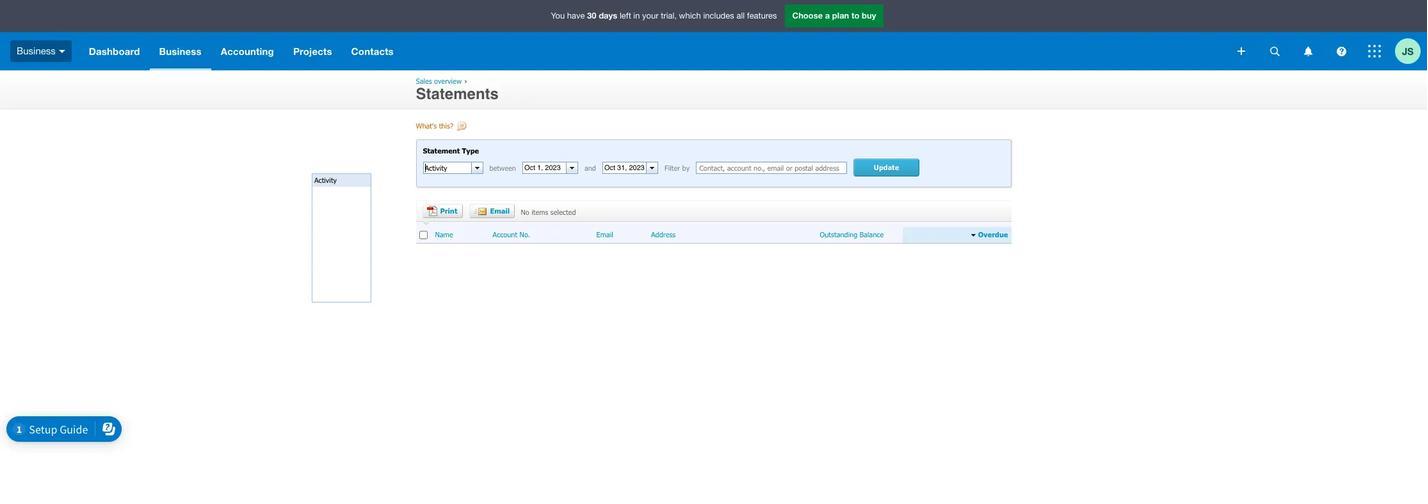 Task type: vqa. For each thing, say whether or not it's contained in the screenshot.
Update
yes



Task type: locate. For each thing, give the bounding box(es) containing it.
no items selected
[[521, 208, 576, 217]]

navigation
[[79, 32, 1229, 70]]

outstanding balance link
[[820, 231, 884, 240]]

name link
[[435, 231, 453, 240]]

your
[[642, 11, 659, 21]]

None checkbox
[[419, 231, 427, 239]]

1 vertical spatial email
[[596, 231, 613, 239]]

email
[[490, 207, 510, 215], [596, 231, 613, 239]]

what's
[[416, 122, 437, 130]]

statements
[[416, 85, 499, 103]]

None text field
[[603, 163, 646, 174]]

2 business button from the left
[[150, 32, 211, 70]]

trial,
[[661, 11, 677, 21]]

None text field
[[424, 163, 471, 174], [523, 163, 566, 174], [424, 163, 471, 174], [523, 163, 566, 174]]

email link left address "link"
[[596, 231, 613, 240]]

filter by
[[665, 164, 690, 172]]

have
[[567, 11, 585, 21]]

email up account
[[490, 207, 510, 215]]

1 horizontal spatial svg image
[[1304, 46, 1312, 56]]

0 horizontal spatial business button
[[0, 32, 79, 70]]

type
[[462, 147, 479, 155]]

to
[[852, 10, 860, 21]]

overdue
[[978, 231, 1008, 239]]

banner
[[0, 0, 1427, 70]]

1 horizontal spatial email link
[[596, 231, 613, 240]]

sales overview link
[[416, 77, 462, 85]]

outstanding
[[820, 231, 858, 239]]

business button
[[0, 32, 79, 70], [150, 32, 211, 70]]

selected
[[551, 208, 576, 217]]

30
[[587, 10, 597, 21]]

days
[[599, 10, 617, 21]]

js button
[[1395, 32, 1427, 70]]

and
[[585, 164, 596, 172]]

in
[[634, 11, 640, 21]]

business
[[17, 45, 56, 56], [159, 45, 202, 57]]

projects button
[[284, 32, 342, 70]]

by
[[682, 164, 690, 172]]

1 horizontal spatial email
[[596, 231, 613, 239]]

email for topmost email link
[[490, 207, 510, 215]]

accounting
[[221, 45, 274, 57]]

update link
[[854, 159, 920, 177]]

1 vertical spatial email link
[[596, 231, 613, 240]]

you have 30 days left in your trial, which includes all features
[[551, 10, 777, 21]]

Contact, account no., email or postal address text field
[[696, 162, 847, 174]]

you
[[551, 11, 565, 21]]

no
[[521, 208, 529, 217]]

svg image
[[1304, 46, 1312, 56], [59, 50, 65, 53]]

svg image
[[1368, 45, 1381, 58], [1270, 46, 1280, 56], [1337, 46, 1346, 56], [1238, 47, 1245, 55]]

balance
[[860, 231, 884, 239]]

overview
[[434, 77, 462, 85]]

statement
[[423, 147, 460, 155]]

dashboard link
[[79, 32, 150, 70]]

0 horizontal spatial business
[[17, 45, 56, 56]]

address
[[651, 231, 676, 239]]

0 horizontal spatial email
[[490, 207, 510, 215]]

email link
[[469, 204, 515, 219], [596, 231, 613, 240]]

print
[[440, 207, 458, 215]]

1 business button from the left
[[0, 32, 79, 70]]

0 vertical spatial email
[[490, 207, 510, 215]]

1 horizontal spatial business button
[[150, 32, 211, 70]]

name
[[435, 231, 453, 239]]

email left address
[[596, 231, 613, 239]]

email for rightmost email link
[[596, 231, 613, 239]]

email link up account
[[469, 204, 515, 219]]

activity
[[314, 176, 337, 184]]

what's this? link
[[416, 122, 469, 133]]

no.
[[520, 231, 530, 239]]

dashboard
[[89, 45, 140, 57]]

0 horizontal spatial email link
[[469, 204, 515, 219]]

navigation containing dashboard
[[79, 32, 1229, 70]]



Task type: describe. For each thing, give the bounding box(es) containing it.
projects
[[293, 45, 332, 57]]

all
[[737, 11, 745, 21]]

items
[[532, 208, 548, 217]]

0 horizontal spatial svg image
[[59, 50, 65, 53]]

account no.
[[493, 231, 530, 239]]

js
[[1402, 45, 1414, 57]]

1 horizontal spatial business
[[159, 45, 202, 57]]

banner containing js
[[0, 0, 1427, 70]]

sales overview › statements
[[416, 77, 499, 103]]

between
[[490, 164, 516, 172]]

left
[[620, 11, 631, 21]]

address link
[[651, 231, 676, 240]]

statement type
[[423, 147, 479, 155]]

includes
[[703, 11, 734, 21]]

account
[[493, 231, 518, 239]]

sales
[[416, 77, 432, 85]]

a
[[825, 10, 830, 21]]

print link
[[422, 204, 463, 219]]

choose a plan to buy
[[792, 10, 876, 21]]

what's this?
[[416, 122, 453, 130]]

overdue link
[[976, 231, 1008, 240]]

›
[[464, 77, 467, 85]]

this?
[[439, 122, 453, 130]]

update
[[874, 163, 899, 172]]

buy
[[862, 10, 876, 21]]

plan
[[832, 10, 849, 21]]

account no. link
[[493, 231, 530, 240]]

0 vertical spatial email link
[[469, 204, 515, 219]]

contacts
[[351, 45, 394, 57]]

choose
[[792, 10, 823, 21]]

contacts button
[[342, 32, 403, 70]]

which
[[679, 11, 701, 21]]

filter
[[665, 164, 680, 172]]

accounting button
[[211, 32, 284, 70]]

features
[[747, 11, 777, 21]]

outstanding balance
[[820, 231, 884, 239]]



